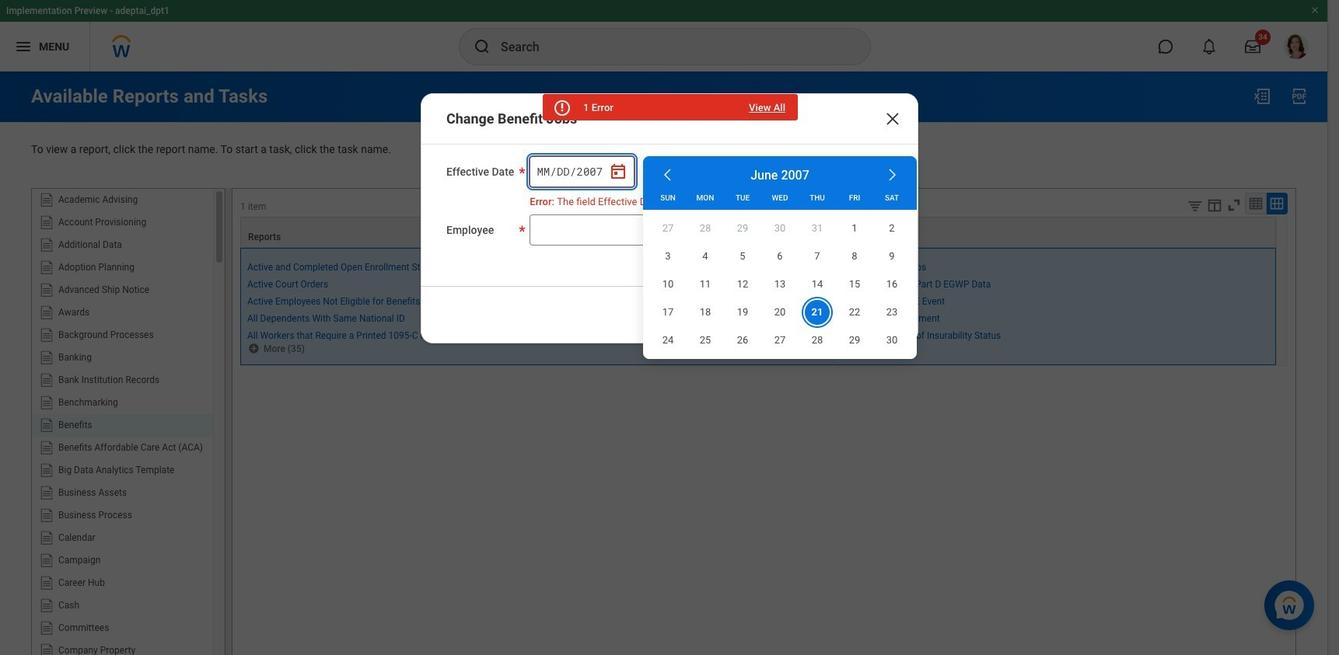 Task type: describe. For each thing, give the bounding box(es) containing it.
exclamation image
[[556, 102, 567, 114]]

x image
[[883, 110, 902, 128]]

profile logan mcneil element
[[1275, 30, 1318, 64]]

2 items selected list from the left
[[841, 259, 1001, 342]]

2 row from the top
[[240, 248, 1276, 365]]

chevron right image
[[884, 167, 900, 183]]

export to excel image
[[1253, 87, 1271, 106]]

1 row from the top
[[240, 217, 1276, 248]]

table image
[[1248, 196, 1264, 211]]

Search field
[[531, 217, 722, 244]]

fullscreen image
[[1226, 196, 1243, 214]]

search image
[[473, 37, 491, 56]]

chevron left image
[[660, 167, 676, 183]]



Task type: vqa. For each thing, say whether or not it's contained in the screenshot.
"Export to Excel" IMAGE
yes



Task type: locate. For each thing, give the bounding box(es) containing it.
expand table image
[[1269, 196, 1285, 211]]

application
[[643, 156, 917, 359]]

inbox large image
[[1245, 39, 1261, 54]]

banner
[[0, 0, 1327, 72]]

1 horizontal spatial items selected list
[[841, 259, 1001, 342]]

toolbar
[[1175, 193, 1288, 217]]

select to filter grid data image
[[1187, 197, 1204, 214]]

1 items selected list from the left
[[247, 259, 468, 342]]

click to view/edit grid preferences image
[[1206, 196, 1223, 214]]

close environment banner image
[[1310, 5, 1320, 15]]

row
[[240, 217, 1276, 248], [240, 248, 1276, 365]]

prompts image
[[725, 220, 744, 239]]

notifications large image
[[1201, 39, 1217, 54]]

group
[[530, 156, 635, 187]]

view printable version (pdf) image
[[1290, 87, 1309, 106]]

calendar image
[[609, 163, 628, 181]]

dialog
[[421, 93, 918, 344]]

main content
[[0, 72, 1327, 656]]

items selected list
[[247, 259, 468, 342], [841, 259, 1001, 342]]

0 horizontal spatial items selected list
[[247, 259, 468, 342]]



